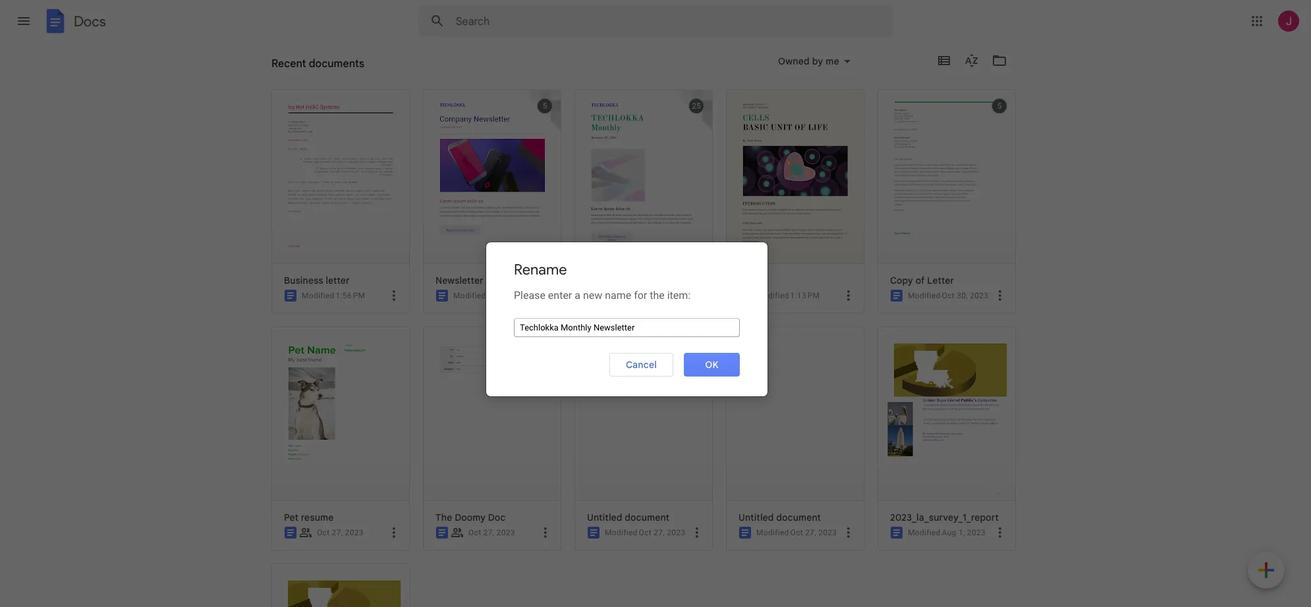 Task type: locate. For each thing, give the bounding box(es) containing it.
documents inside heading
[[309, 57, 365, 71]]

business
[[284, 275, 323, 287]]

oct 27, 2023 inside the doomy doc option
[[469, 529, 515, 538]]

modified inside 2023_la_survey_1_report option
[[908, 529, 941, 538]]

modified oct 27, 2023
[[605, 529, 686, 538], [757, 529, 838, 538]]

create new document image
[[1249, 552, 1286, 592]]

copy of letter google docs element
[[891, 275, 1011, 287]]

2 27, from the left
[[484, 529, 495, 538]]

0 horizontal spatial untitled document google docs element
[[587, 512, 707, 524]]

1 horizontal spatial document
[[777, 512, 822, 524]]

1 oct 27, 2023 from the left
[[317, 529, 364, 538]]

oct inside pet resume option
[[317, 529, 330, 538]]

2 oct 27, 2023 from the left
[[469, 529, 515, 538]]

documents
[[309, 57, 365, 71], [304, 63, 353, 74]]

resume
[[301, 512, 334, 524]]

1 modified oct 27, 2023 from the left
[[605, 529, 686, 538]]

recent inside recent documents heading
[[272, 57, 306, 71]]

2 untitled document google docs element from the left
[[739, 512, 859, 524]]

untitled document option
[[572, 327, 713, 608], [723, 327, 865, 608]]

2023 inside option
[[968, 529, 986, 538]]

oct 27, 2023 down pet resume google docs element
[[317, 529, 364, 538]]

oct 27, 2023 inside pet resume option
[[317, 529, 364, 538]]

1,
[[959, 529, 966, 538]]

pet resume google docs element
[[284, 512, 404, 524]]

untitled
[[587, 512, 623, 524], [739, 512, 774, 524]]

27,
[[332, 529, 343, 538], [484, 529, 495, 538], [654, 529, 665, 538], [806, 529, 817, 538]]

1 recent documents from the top
[[272, 57, 365, 71]]

0 horizontal spatial modified oct 27, 2023
[[605, 529, 686, 538]]

2023 inside pet resume option
[[345, 529, 364, 538]]

2 recent from the top
[[272, 63, 302, 74]]

1 recent from the top
[[272, 57, 306, 71]]

ok button
[[684, 353, 740, 377]]

oct for copy of letter "option"
[[943, 291, 955, 301]]

2023
[[971, 291, 989, 301], [345, 529, 364, 538], [497, 529, 515, 538], [667, 529, 686, 538], [819, 529, 838, 538], [968, 529, 986, 538]]

a
[[575, 289, 581, 302]]

item:
[[668, 289, 691, 302]]

oct 27, 2023 down the doomy doc google docs element
[[469, 529, 515, 538]]

2 modified oct 27, 2023 from the left
[[757, 529, 838, 538]]

0 horizontal spatial untitled
[[587, 512, 623, 524]]

0 horizontal spatial option
[[572, 90, 713, 608]]

2023 for 1st untitled document option
[[667, 529, 686, 538]]

2 untitled from the left
[[739, 512, 774, 524]]

1:13 pm
[[791, 291, 820, 301]]

modified inside copy of letter "option"
[[908, 291, 941, 301]]

3 last opened by me oct 27, 2023 element from the left
[[639, 529, 686, 538]]

1 horizontal spatial untitled document
[[739, 512, 822, 524]]

modified 1:13 pm
[[757, 291, 820, 301]]

1 untitled document google docs element from the left
[[587, 512, 707, 524]]

1 option from the left
[[572, 90, 713, 608]]

essay google docs element
[[739, 275, 859, 287]]

pet resume
[[284, 512, 334, 524]]

2023_la_survey_1_report
[[891, 512, 1000, 524]]

3 27, from the left
[[654, 529, 665, 538]]

1 horizontal spatial untitled document google docs element
[[739, 512, 859, 524]]

oct for 2nd untitled document option from left
[[791, 529, 804, 538]]

4 27, from the left
[[806, 529, 817, 538]]

1 untitled from the left
[[587, 512, 623, 524]]

0 horizontal spatial document
[[625, 512, 670, 524]]

1:56 pm
[[336, 291, 365, 301]]

the
[[436, 512, 453, 524]]

oct 27, 2023 for resume
[[317, 529, 364, 538]]

last opened by me 1:56 pm element
[[336, 291, 365, 301]]

pet
[[284, 512, 299, 524]]

last opened by me oct 30, 2023 element
[[943, 291, 989, 301]]

2023 for copy of letter "option"
[[971, 291, 989, 301]]

letter
[[326, 275, 350, 287]]

1 horizontal spatial untitled
[[739, 512, 774, 524]]

0 horizontal spatial untitled document
[[587, 512, 670, 524]]

Please enter a new name for the item: text field
[[514, 318, 740, 337]]

rename heading
[[514, 261, 567, 279]]

modified inside business letter option
[[302, 291, 335, 301]]

modified for last opened by me 1:42 pm element
[[605, 291, 638, 301]]

please enter a new name for the item:
[[514, 289, 691, 302]]

1 horizontal spatial modified oct 27, 2023
[[757, 529, 838, 538]]

None search field
[[419, 5, 893, 37]]

modified
[[302, 291, 335, 301], [454, 291, 486, 301], [605, 291, 638, 301], [757, 291, 790, 301], [908, 291, 941, 301], [605, 529, 638, 538], [757, 529, 790, 538], [908, 529, 941, 538]]

untitled document
[[587, 512, 670, 524], [739, 512, 822, 524]]

last opened by me 1:42 pm element
[[639, 291, 669, 301]]

2 document from the left
[[777, 512, 822, 524]]

0 horizontal spatial oct 27, 2023
[[317, 529, 364, 538]]

please
[[514, 289, 546, 302]]

1 horizontal spatial oct 27, 2023
[[469, 529, 515, 538]]

2 untitled document from the left
[[739, 512, 822, 524]]

1 horizontal spatial option
[[723, 90, 865, 608]]

option
[[572, 90, 713, 608], [723, 90, 865, 608]]

last opened by me aug 1, 2023 element
[[943, 529, 986, 538]]

aug
[[943, 529, 957, 538]]

recent
[[272, 57, 306, 71], [272, 63, 302, 74]]

of
[[916, 275, 925, 287]]

modified inside newsletter option
[[454, 291, 486, 301]]

modified for last opened by me 1:45 pm 'element'
[[454, 291, 486, 301]]

newsletter google docs element
[[436, 275, 556, 287]]

document
[[625, 512, 670, 524], [777, 512, 822, 524]]

oct
[[943, 291, 955, 301], [317, 529, 330, 538], [469, 529, 482, 538], [639, 529, 652, 538], [791, 529, 804, 538]]

newsletter option
[[420, 90, 562, 608]]

untitled document google docs element
[[587, 512, 707, 524], [739, 512, 859, 524]]

1 horizontal spatial untitled document option
[[723, 327, 865, 608]]

recent documents
[[272, 57, 365, 71], [272, 63, 353, 74]]

1 untitled document option from the left
[[572, 327, 713, 608]]

the
[[650, 289, 665, 302]]

1 27, from the left
[[332, 529, 343, 538]]

0 horizontal spatial untitled document option
[[572, 327, 713, 608]]

last opened by me oct 27, 2023 element
[[317, 529, 364, 538], [469, 529, 515, 538], [639, 529, 686, 538], [791, 529, 838, 538]]

oct 27, 2023
[[317, 529, 364, 538], [469, 529, 515, 538]]

2023 inside the doomy doc option
[[497, 529, 515, 538]]

1:42 pm
[[639, 291, 669, 301]]

newsletter
[[436, 275, 484, 287]]

oct inside copy of letter "option"
[[943, 291, 955, 301]]

2023 inside copy of letter "option"
[[971, 291, 989, 301]]

untitled document google docs element for 2nd untitled document option from left
[[739, 512, 859, 524]]

modified for last opened by me oct 30, 2023 element
[[908, 291, 941, 301]]

1 untitled document from the left
[[587, 512, 670, 524]]

modified for last opened by me aug 1, 2023 element
[[908, 529, 941, 538]]



Task type: describe. For each thing, give the bounding box(es) containing it.
business letter
[[284, 275, 350, 287]]

letter
[[928, 275, 955, 287]]

for
[[634, 289, 648, 302]]

2023 for 2023_la_survey_1_report option
[[968, 529, 986, 538]]

2 untitled document option from the left
[[723, 327, 865, 608]]

rename
[[514, 261, 567, 279]]

recent documents list box
[[268, 90, 1030, 608]]

untitled for untitled document google docs element corresponding to 1st untitled document option
[[587, 512, 623, 524]]

modified 1:56 pm
[[302, 291, 365, 301]]

untitled document for 4th last opened by me oct 27, 2023 element from the left
[[739, 512, 822, 524]]

rename dialog
[[486, 242, 769, 397]]

docs link
[[42, 8, 106, 37]]

recent documents heading
[[272, 42, 365, 84]]

30,
[[957, 291, 968, 301]]

4 last opened by me oct 27, 2023 element from the left
[[791, 529, 838, 538]]

modified for last opened by me 1:56 pm element
[[302, 291, 335, 301]]

copy of letter
[[891, 275, 955, 287]]

untitled document for 2nd last opened by me oct 27, 2023 element from right
[[587, 512, 670, 524]]

modified oct 27, 2023 for untitled document google docs element related to 2nd untitled document option from left
[[757, 529, 838, 538]]

2023_la_survey_1_report google docs element
[[891, 512, 1011, 524]]

2023 for 2nd untitled document option from left
[[819, 529, 838, 538]]

docs
[[74, 12, 106, 30]]

business letter option
[[268, 90, 410, 608]]

cancel button
[[610, 353, 674, 377]]

ok
[[706, 359, 719, 371]]

the doomy doc option
[[420, 327, 562, 608]]

copy of letter option
[[875, 90, 1017, 608]]

last opened by me 1:13 pm element
[[791, 291, 820, 301]]

27, inside the doomy doc option
[[484, 529, 495, 538]]

modified 1:42 pm
[[605, 291, 669, 301]]

last opened by me 1:45 pm element
[[488, 291, 517, 301]]

oct for 1st untitled document option
[[639, 529, 652, 538]]

name
[[605, 289, 632, 302]]

1 document from the left
[[625, 512, 670, 524]]

the doomy doc google docs element
[[436, 512, 556, 524]]

doomy
[[455, 512, 486, 524]]

business letter google docs element
[[284, 275, 404, 287]]

1 last opened by me oct 27, 2023 element from the left
[[317, 529, 364, 538]]

2 option from the left
[[723, 90, 865, 608]]

oct 27, 2023 for doomy
[[469, 529, 515, 538]]

pet resume option
[[268, 327, 410, 608]]

modified oct 27, 2023 for untitled document google docs element corresponding to 1st untitled document option
[[605, 529, 686, 538]]

oct inside the doomy doc option
[[469, 529, 482, 538]]

enter
[[548, 289, 572, 302]]

untitled document google docs element for 1st untitled document option
[[587, 512, 707, 524]]

2023_la_survey_1_report option
[[875, 327, 1017, 608]]

27, inside pet resume option
[[332, 529, 343, 538]]

modified for last opened by me 1:13 pm element
[[757, 291, 790, 301]]

new
[[583, 289, 603, 302]]

search image
[[425, 8, 451, 34]]

2 last opened by me oct 27, 2023 element from the left
[[469, 529, 515, 538]]

2 recent documents from the top
[[272, 63, 353, 74]]

modified oct 30, 2023
[[908, 291, 989, 301]]

1:45 pm
[[488, 291, 517, 301]]

modified 1:45 pm
[[454, 291, 517, 301]]

untitled for untitled document google docs element related to 2nd untitled document option from left
[[739, 512, 774, 524]]

the doomy doc
[[436, 512, 506, 524]]

modified aug 1, 2023
[[908, 529, 986, 538]]

doc
[[488, 512, 506, 524]]

copy
[[891, 275, 914, 287]]

cancel
[[626, 359, 657, 371]]



Task type: vqa. For each thing, say whether or not it's contained in the screenshot.
The Doomy Doc option
yes



